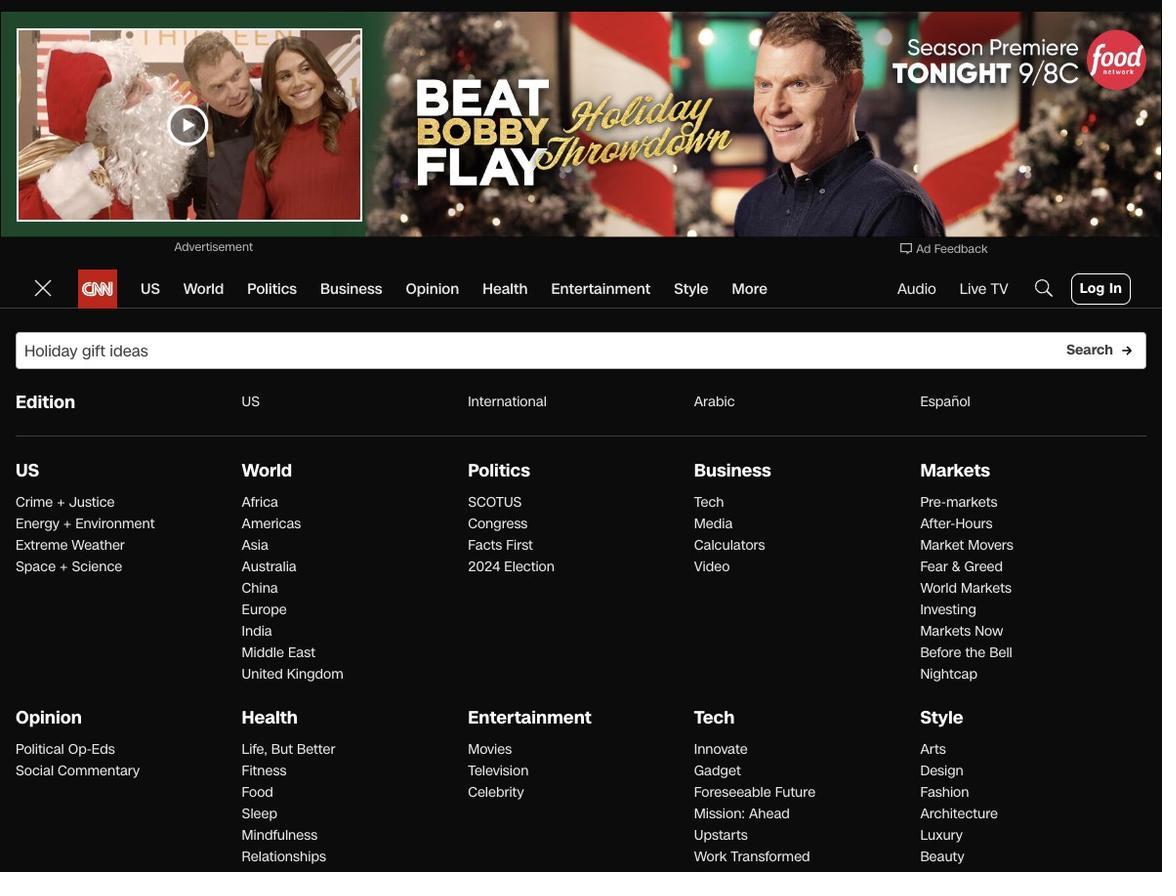 Task type: locate. For each thing, give the bounding box(es) containing it.
2 horizontal spatial world
[[921, 579, 958, 598]]

audio up international
[[515, 363, 561, 385]]

in for the world is turning against israel's war in gaza – and many israelis don't understand why
[[783, 594, 800, 622]]

a inside zac efron looks unrecognizable as a wrestler on the set of 'the iron claw'
[[895, 739, 904, 762]]

a inside the trump's day in court was a rude awakening
[[153, 469, 180, 532]]

0 horizontal spatial business link
[[321, 270, 383, 309]]

don't
[[589, 645, 639, 673]]

a for was
[[153, 469, 180, 532]]

0 vertical spatial health
[[483, 279, 528, 299]]

the inside markets pre-markets after-hours market movers fear & greed world markets investing markets now before the bell nightcap
[[966, 644, 986, 663]]

architecture
[[921, 805, 999, 824]]

markets
[[921, 458, 991, 484], [962, 579, 1012, 598], [921, 622, 972, 641]]

1 vertical spatial opinion link
[[16, 706, 82, 731]]

too
[[1024, 672, 1049, 694]]

israel-
[[716, 842, 763, 864]]

tech inside the business tech media calculators video
[[695, 493, 725, 512]]

world
[[184, 279, 224, 299], [242, 458, 292, 484], [921, 579, 958, 598]]

style link left the more
[[674, 270, 709, 309]]

of
[[601, 363, 615, 385], [1058, 739, 1073, 762], [613, 842, 627, 864]]

0 vertical spatial politics link
[[248, 270, 297, 309]]

2 vertical spatial world
[[921, 579, 958, 598]]

1 horizontal spatial live
[[960, 279, 987, 299]]

1 vertical spatial +
[[63, 515, 72, 534]]

0 vertical spatial politics
[[248, 279, 297, 299]]

1 vertical spatial us link
[[242, 393, 260, 412]]

politics link
[[248, 270, 297, 309], [468, 458, 531, 484]]

social commentary link
[[16, 762, 140, 781]]

0 vertical spatial opinion link
[[406, 270, 460, 309]]

2 vertical spatial us link
[[16, 458, 39, 484]]

israel left will
[[613, 709, 654, 731]]

us up crime
[[16, 458, 39, 484]]

of inside these charts show the scale of loss in the israel-hamas war
[[613, 842, 627, 864]]

0 horizontal spatial health
[[242, 706, 298, 731]]

entertainment up search "search box"
[[552, 279, 651, 299]]

markets down greed
[[962, 579, 1012, 598]]

life, but better link
[[242, 741, 336, 759]]

hamas
[[763, 842, 816, 864]]

of for tug
[[601, 363, 615, 385]]

0 vertical spatial israel
[[613, 709, 654, 731]]

greed
[[965, 558, 1004, 577]]

television
[[468, 762, 529, 781]]

scotus link
[[468, 493, 522, 512]]

health inside health life, but better fitness food sleep mindfulness relationships
[[242, 706, 298, 731]]

international link
[[468, 393, 547, 412]]

americas
[[242, 515, 301, 534]]

1 horizontal spatial opinion
[[406, 279, 460, 299]]

progress bar slider
[[872, 554, 1120, 556]]

starred
[[942, 650, 997, 673]]

live left the updates
[[68, 340, 100, 363]]

0 vertical spatial business
[[321, 279, 383, 299]]

1 vertical spatial in
[[783, 594, 800, 622]]

search icon image
[[1033, 276, 1056, 300]]

2 horizontal spatial us link
[[242, 393, 260, 412]]

before the bell link
[[921, 644, 1013, 663]]

world down fear
[[921, 579, 958, 598]]

1 horizontal spatial us link
[[141, 270, 160, 309]]

feedback
[[935, 241, 988, 257]]

log in
[[1080, 279, 1123, 298]]

health link
[[483, 270, 528, 309], [242, 706, 298, 731]]

0 vertical spatial world
[[184, 279, 224, 299]]

markets up pre-markets link
[[921, 458, 991, 484]]

0 horizontal spatial opinion
[[16, 706, 82, 731]]

arabic
[[695, 393, 735, 411]]

0 vertical spatial live
[[960, 279, 987, 299]]

netanyahu: israel will control gaza security after war ends link
[[613, 687, 849, 753]]

gaza right control
[[748, 709, 787, 731]]

foreseeable
[[695, 784, 772, 802]]

+ right crime
[[57, 493, 65, 512]]

0 vertical spatial audio
[[898, 279, 937, 299]]

michelin-starred restaurant closes because it's too expensive link
[[872, 650, 1132, 694]]

politics link up 'live updates' link
[[248, 270, 297, 309]]

2 vertical spatial us
[[16, 458, 39, 484]]

0 horizontal spatial audio
[[515, 363, 561, 385]]

live left "tv" in the right top of the page
[[960, 279, 987, 299]]

food link
[[242, 784, 274, 802]]

politics up scotus link
[[468, 458, 531, 484]]

0 horizontal spatial in
[[355, 418, 394, 481]]

politics link up scotus link
[[468, 458, 531, 484]]

space
[[16, 558, 56, 577]]

1 horizontal spatial business
[[695, 458, 772, 484]]

why
[[762, 645, 801, 673]]

+ down "crime + justice" "link"
[[63, 515, 72, 534]]

tech link up the media link
[[695, 493, 725, 512]]

luxury
[[921, 827, 963, 845]]

1 horizontal spatial health
[[483, 279, 528, 299]]

entertainment link up search "search box"
[[552, 270, 651, 309]]

politics inside politics scotus congress facts first 2024 election
[[468, 458, 531, 484]]

'tiger king' star pleads guilty to trafficking endangered species link
[[872, 807, 1132, 851]]

warns
[[715, 764, 761, 787]]

world inside markets pre-markets after-hours market movers fear & greed world markets investing markets now before the bell nightcap
[[921, 579, 958, 598]]

and
[[658, 620, 694, 647]]

gift
[[995, 340, 1018, 363]]

will
[[659, 709, 684, 731]]

video player region
[[872, 416, 1120, 556]]

in right loss at the right bottom of the page
[[667, 842, 681, 864]]

0 horizontal spatial style
[[674, 279, 709, 299]]

world markets link
[[921, 579, 1012, 598]]

relationships link
[[242, 848, 326, 867]]

1 vertical spatial business
[[695, 458, 772, 484]]

1 vertical spatial health link
[[242, 706, 298, 731]]

is
[[691, 569, 707, 596]]

world link up 'live updates' link
[[184, 270, 224, 309]]

1 vertical spatial style
[[921, 706, 964, 731]]

0 vertical spatial war
[[741, 594, 777, 622]]

tech inside the tech innovate gadget foreseeable future mission: ahead upstarts work transformed
[[695, 706, 735, 731]]

mindfulness link
[[242, 827, 318, 845]]

world africa americas asia australia china europe india middle east united kingdom
[[242, 458, 344, 684]]

markets
[[947, 493, 998, 512]]

investing
[[921, 601, 977, 620]]

0 vertical spatial entertainment link
[[552, 270, 651, 309]]

1 horizontal spatial world
[[242, 458, 292, 484]]

1 horizontal spatial us
[[141, 279, 160, 299]]

media
[[695, 515, 733, 534]]

0 vertical spatial tech link
[[695, 493, 725, 512]]

+ down the extreme weather link
[[60, 558, 68, 577]]

space + science link
[[16, 558, 122, 577]]

tech up the innovate link
[[695, 706, 735, 731]]

2 vertical spatial of
[[613, 842, 627, 864]]

world link
[[184, 270, 224, 309], [242, 458, 292, 484]]

0 vertical spatial business link
[[321, 270, 383, 309]]

0 vertical spatial opinion
[[406, 279, 460, 299]]

1 horizontal spatial a
[[895, 739, 904, 762]]

us
[[141, 279, 160, 299], [242, 393, 260, 411], [16, 458, 39, 484]]

1 vertical spatial gaza
[[748, 709, 787, 731]]

2024 election link
[[468, 558, 555, 577]]

in
[[1110, 279, 1123, 298]]

justice
[[69, 493, 115, 512]]

in inside "the world is turning against israel's war in gaza – and many israelis don't understand why"
[[783, 594, 800, 622]]

style left the more
[[674, 279, 709, 299]]

now
[[975, 622, 1004, 641]]

2 vertical spatial markets
[[921, 622, 972, 641]]

0 vertical spatial gaza
[[589, 620, 637, 647]]

of left loss at the right bottom of the page
[[613, 842, 627, 864]]

efron
[[905, 718, 946, 740]]

understand
[[646, 645, 755, 673]]

entertainment for entertainment
[[552, 279, 651, 299]]

tech innovate gadget foreseeable future mission: ahead upstarts work transformed
[[695, 706, 816, 867]]

fashion
[[921, 784, 970, 802]]

claw'
[[906, 761, 949, 783]]

tech link up the innovate link
[[695, 706, 735, 731]]

1 vertical spatial of
[[1058, 739, 1073, 762]]

0 vertical spatial style
[[674, 279, 709, 299]]

tug
[[571, 363, 597, 385]]

former us president donald trump prepares to testify during his trial at new york state supreme court in new york, on november 6, 2023. the 77-year-old once and potentially future president is expected to testify at his civil trial in which he stands accused of fraudulently inflating those famous assets to advance his real estate empire. (photo by brendan mcdermid / pool / afp) (photo by brendan mcdermid/pool/afp via getty images) image
[[31, 541, 566, 842]]

0 vertical spatial against
[[589, 594, 660, 622]]

1 vertical spatial audio
[[515, 363, 561, 385]]

1 tech link from the top
[[695, 493, 725, 512]]

1 horizontal spatial israel
[[766, 764, 807, 787]]

entertainment link up movies at left
[[468, 706, 592, 731]]

loss
[[632, 842, 662, 864]]

us link up the updates
[[141, 270, 160, 309]]

against inside "the world is turning against israel's war in gaza – and many israelis don't understand why"
[[589, 594, 660, 622]]

gaza left –
[[589, 620, 637, 647]]

0 horizontal spatial business
[[321, 279, 383, 299]]

trump's day in court was a rude awakening
[[49, 418, 548, 532]]

0 vertical spatial tech
[[695, 493, 725, 512]]

style link up wrestler
[[921, 706, 964, 731]]

against up don't in the right of the page
[[589, 594, 660, 622]]

gaza inside "the world is turning against israel's war in gaza – and many israelis don't understand why"
[[589, 620, 637, 647]]

after
[[679, 730, 715, 753]]

2 horizontal spatial in
[[783, 594, 800, 622]]

a right was
[[153, 469, 180, 532]]

against up 'these'
[[613, 786, 669, 808]]

style up wrestler
[[921, 706, 964, 731]]

politics up 'live updates' link
[[248, 279, 297, 299]]

pause image
[[980, 468, 1012, 500]]

holiday gift guides audio tug of war
[[515, 340, 1071, 385]]

a right as at the bottom right
[[895, 739, 904, 762]]

in inside these charts show the scale of loss in the israel-hamas war
[[667, 842, 681, 864]]

the
[[589, 569, 625, 596]]

'tiger
[[872, 807, 916, 829]]

israel inside netanyahu: israel will control gaza security after war ends
[[613, 709, 654, 731]]

the inside zac efron looks unrecognizable as a wrestler on the set of 'the iron claw'
[[1000, 739, 1025, 762]]

markets down investing
[[921, 622, 972, 641]]

world for world
[[184, 279, 224, 299]]

0 vertical spatial in
[[355, 418, 394, 481]]

opinion inside opinion political op-eds social commentary
[[16, 706, 82, 731]]

1 vertical spatial entertainment
[[468, 706, 592, 731]]

health for health
[[483, 279, 528, 299]]

live for live tv
[[960, 279, 987, 299]]

cnn
[[1037, 584, 1079, 611]]

1 vertical spatial politics
[[468, 458, 531, 484]]

0 vertical spatial a
[[153, 469, 180, 532]]

israel down 'ends' at bottom
[[766, 764, 807, 787]]

world link up africa
[[242, 458, 292, 484]]

commentary
[[58, 762, 140, 781]]

congress link
[[468, 515, 528, 534]]

2 tech from the top
[[695, 706, 735, 731]]

style inside style arts design fashion architecture luxury beauty
[[921, 706, 964, 731]]

2 vertical spatial in
[[667, 842, 681, 864]]

1 vertical spatial world
[[242, 458, 292, 484]]

tel aviv, israel - november 4: families of kidnapped hostages join thousands of supporters in a protest to demand that israeli prime minister benjamin netanyahu secure the release of israeli hostages, at the family of hostages square outside the kirya (hakirya) on november 4, 2023 in tel aviv, israel. family members have erected tents and began sleeping in the square last night to reaffirm their commitment that the emergency government see them and bringing the hostages back should be the first priority. they have said they will stay there until every hostage is returned to israel. as israel's response to hamas's oct 7 attacks entered its fourth week, the israeli pm said the current war would be a long one and would amount to a "second war of independence." in the wake hamas's attacks that left 1,400 dead and 230 kidnapped, israel launched a sustained bombardment of the gaza strip and began a ground invasion to vanquish the militant group that governs the palestinian territory. (photo by dan kitwood/getty images) image
[[589, 416, 849, 562]]

backward 10 seconds image
[[926, 472, 949, 496]]

world up africa
[[242, 458, 292, 484]]

in right day
[[355, 418, 394, 481]]

of inside holiday gift guides audio tug of war
[[601, 363, 615, 385]]

1 horizontal spatial politics
[[468, 458, 531, 484]]

1 tech from the top
[[695, 493, 725, 512]]

0 horizontal spatial a
[[153, 469, 180, 532]]

better
[[297, 741, 336, 759]]

1 horizontal spatial style
[[921, 706, 964, 731]]

life,
[[242, 741, 268, 759]]

1 horizontal spatial health link
[[483, 270, 528, 309]]

español link
[[921, 393, 971, 412]]

ends
[[753, 730, 790, 753]]

style for style arts design fashion architecture luxury beauty
[[921, 706, 964, 731]]

entertainment up movies at left
[[468, 706, 592, 731]]

0 horizontal spatial world link
[[184, 270, 224, 309]]

against for white
[[613, 786, 669, 808]]

1 vertical spatial style link
[[921, 706, 964, 731]]

0 vertical spatial world link
[[184, 270, 224, 309]]

close menu icon image
[[31, 276, 55, 300]]

1 vertical spatial tech
[[695, 706, 735, 731]]

health for health life, but better fitness food sleep mindfulness relationships
[[242, 706, 298, 731]]

international
[[468, 393, 547, 411]]

0 horizontal spatial politics link
[[248, 270, 297, 309]]

upstarts link
[[695, 827, 748, 845]]

it's
[[996, 672, 1019, 694]]

0 horizontal spatial style link
[[674, 270, 709, 309]]

audio down ad
[[898, 279, 937, 299]]

of right tug on the top of the page
[[601, 363, 615, 385]]

election
[[505, 558, 555, 577]]

2 vertical spatial +
[[60, 558, 68, 577]]

of for scale
[[613, 842, 627, 864]]

opinion political op-eds social commentary
[[16, 706, 140, 781]]

0 horizontal spatial israel
[[613, 709, 654, 731]]

gaza up scale
[[773, 786, 812, 808]]

world
[[631, 569, 685, 596]]

0 horizontal spatial opinion link
[[16, 706, 82, 731]]

1 vertical spatial against
[[613, 786, 669, 808]]

opinion link
[[406, 270, 460, 309], [16, 706, 82, 731]]

social
[[16, 762, 54, 781]]

0 horizontal spatial health link
[[242, 706, 298, 731]]

1 vertical spatial business link
[[695, 458, 772, 484]]

us down 'live updates' link
[[242, 393, 260, 411]]

world inside world africa americas asia australia china europe india middle east united kingdom
[[242, 458, 292, 484]]

before
[[921, 644, 962, 663]]

live tv
[[960, 279, 1009, 299]]

world up 'live updates' link
[[184, 279, 224, 299]]

2 tech link from the top
[[695, 706, 735, 731]]

0 vertical spatial us
[[141, 279, 160, 299]]

2 vertical spatial gaza
[[773, 786, 812, 808]]

tech up the media link
[[695, 493, 725, 512]]

0 horizontal spatial politics
[[248, 279, 297, 299]]

us up the updates
[[141, 279, 160, 299]]

live for live updates
[[68, 340, 100, 363]]

in for these charts show the scale of loss in the israel-hamas war
[[667, 842, 681, 864]]

1 vertical spatial health
[[242, 706, 298, 731]]

1 vertical spatial israel
[[766, 764, 807, 787]]

israel
[[613, 709, 654, 731], [766, 764, 807, 787]]

tv
[[991, 279, 1009, 299]]

1 horizontal spatial style link
[[921, 706, 964, 731]]

edition
[[16, 390, 75, 415]]

0 vertical spatial of
[[601, 363, 615, 385]]

of right set
[[1058, 739, 1073, 762]]

1 vertical spatial a
[[895, 739, 904, 762]]

israel inside the white house warns israel against reoccupying gaza
[[766, 764, 807, 787]]

holiday gift guides link
[[937, 340, 1095, 363]]

1 vertical spatial tech link
[[695, 706, 735, 731]]

0 horizontal spatial us
[[16, 458, 39, 484]]

1 horizontal spatial world link
[[242, 458, 292, 484]]

us link up crime
[[16, 458, 39, 484]]

business
[[321, 279, 383, 299], [695, 458, 772, 484]]

in right turning
[[783, 594, 800, 622]]

eds
[[92, 741, 115, 759]]

against inside the white house warns israel against reoccupying gaza
[[613, 786, 669, 808]]

1 horizontal spatial politics link
[[468, 458, 531, 484]]

0 horizontal spatial world
[[184, 279, 224, 299]]

gaza inside the white house warns israel against reoccupying gaza
[[773, 786, 812, 808]]

0 vertical spatial entertainment
[[552, 279, 651, 299]]

1 vertical spatial live
[[68, 340, 100, 363]]

watch
[[872, 584, 933, 611]]

nightcap link
[[921, 665, 978, 684]]

war inside "the world is turning against israel's war in gaza – and many israelis don't understand why"
[[741, 594, 777, 622]]

us link down 'live updates' link
[[242, 393, 260, 412]]



Task type: vqa. For each thing, say whether or not it's contained in the screenshot.
the right WERE
no



Task type: describe. For each thing, give the bounding box(es) containing it.
bell
[[990, 644, 1013, 663]]

live updates link
[[68, 340, 332, 363]]

israelis
[[759, 620, 827, 647]]

pleads
[[999, 807, 1050, 829]]

closes
[[872, 672, 921, 694]]

scotus
[[468, 493, 522, 512]]

style arts design fashion architecture luxury beauty
[[921, 706, 999, 867]]

0 vertical spatial +
[[57, 493, 65, 512]]

1 vertical spatial entertainment link
[[468, 706, 592, 731]]

entertainment movies television celebrity
[[468, 706, 592, 802]]

but
[[272, 741, 293, 759]]

against for the
[[589, 594, 660, 622]]

design link
[[921, 762, 964, 781]]

was
[[49, 469, 139, 532]]

1 horizontal spatial opinion link
[[406, 270, 460, 309]]

fear & greed link
[[921, 558, 1004, 577]]

celebrity link
[[468, 784, 524, 802]]

europe
[[242, 601, 287, 620]]

netanyahu:
[[728, 687, 814, 710]]

markets link
[[921, 458, 991, 484]]

0 horizontal spatial us link
[[16, 458, 39, 484]]

environment
[[75, 515, 155, 534]]

as
[[872, 739, 890, 762]]

relationships
[[242, 848, 326, 867]]

politics for politics
[[248, 279, 297, 299]]

to
[[1101, 807, 1117, 829]]

opinion for opinion
[[406, 279, 460, 299]]

1 vertical spatial markets
[[962, 579, 1012, 598]]

luxury link
[[921, 827, 963, 845]]

Search text field
[[16, 332, 1147, 369]]

style for style
[[674, 279, 709, 299]]

war inside these charts show the scale of loss in the israel-hamas war
[[613, 863, 641, 873]]

a for as
[[895, 739, 904, 762]]

movers
[[969, 536, 1014, 555]]

investing link
[[921, 601, 977, 620]]

michelin-starred restaurant closes because it's too expensive
[[872, 650, 1130, 694]]

these
[[613, 820, 659, 843]]

after-hours link
[[921, 515, 993, 534]]

us inside us crime + justice energy + environment extreme weather space + science
[[16, 458, 39, 484]]

watch the latest cnn headlines link
[[872, 584, 1132, 637]]

2 horizontal spatial us
[[242, 393, 260, 411]]

gaza inside netanyahu: israel will control gaza security after war ends
[[748, 709, 787, 731]]

markets pre-markets after-hours market movers fear & greed world markets investing markets now before the bell nightcap
[[921, 458, 1014, 684]]

the world is turning against israel's war in gaza – and many israelis don't understand why link
[[589, 569, 849, 673]]

asia link
[[242, 536, 269, 555]]

many
[[701, 620, 753, 647]]

celebrity
[[468, 784, 524, 802]]

arts link
[[921, 741, 947, 759]]

fitness
[[242, 762, 287, 781]]

log
[[1080, 279, 1106, 298]]

charts
[[664, 820, 713, 843]]

white
[[613, 764, 657, 787]]

political op-eds link
[[16, 741, 115, 759]]

innovate
[[695, 741, 748, 759]]

calculators link
[[695, 536, 766, 555]]

fitness link
[[242, 762, 287, 781]]

more
[[732, 279, 768, 299]]

australia
[[242, 558, 297, 577]]

americas link
[[242, 515, 301, 534]]

0 vertical spatial us link
[[141, 270, 160, 309]]

transformed
[[731, 848, 811, 867]]

calculators
[[695, 536, 766, 555]]

0 vertical spatial markets
[[921, 458, 991, 484]]

0 vertical spatial style link
[[674, 270, 709, 309]]

headlines
[[872, 609, 967, 637]]

netanyahu: israel will control gaza security after war ends
[[613, 687, 814, 753]]

kingdom
[[287, 665, 344, 684]]

crime
[[16, 493, 53, 512]]

business for business tech media calculators video
[[695, 458, 772, 484]]

watch the latest cnn headlines
[[872, 584, 1079, 637]]

1 vertical spatial world link
[[242, 458, 292, 484]]

of inside zac efron looks unrecognizable as a wrestler on the set of 'the iron claw'
[[1058, 739, 1073, 762]]

upstarts
[[695, 827, 748, 845]]

in inside the trump's day in court was a rude awakening
[[355, 418, 394, 481]]

iron
[[872, 761, 902, 783]]

0 vertical spatial health link
[[483, 270, 528, 309]]

white house warns israel against reoccupying gaza link
[[613, 764, 849, 808]]

'the
[[1078, 739, 1111, 762]]

1 horizontal spatial business link
[[695, 458, 772, 484]]

'tiger king' star pleads guilty to trafficking endangered species
[[872, 807, 1117, 851]]

middle east link
[[242, 644, 315, 663]]

species
[[1053, 828, 1112, 851]]

opinion for opinion political op-eds social commentary
[[16, 706, 82, 731]]

war inside netanyahu: israel will control gaza security after war ends
[[720, 730, 748, 753]]

entertainment for entertainment movies television celebrity
[[468, 706, 592, 731]]

audio inside holiday gift guides audio tug of war
[[515, 363, 561, 385]]

trump's
[[71, 418, 247, 481]]

pre-markets link
[[921, 493, 998, 512]]

business for business
[[321, 279, 383, 299]]

mission: ahead link
[[695, 805, 790, 824]]

fear
[[921, 558, 949, 577]]

king'
[[920, 807, 959, 829]]

politics for politics scotus congress facts first 2024 election
[[468, 458, 531, 484]]

Search search field
[[16, 332, 1147, 369]]

rude
[[194, 469, 294, 532]]

fashion link
[[921, 784, 970, 802]]

design
[[921, 762, 964, 781]]

future
[[776, 784, 816, 802]]

united
[[242, 665, 283, 684]]

congress
[[468, 515, 528, 534]]

op-
[[68, 741, 92, 759]]

world for world africa americas asia australia china europe india middle east united kingdom
[[242, 458, 292, 484]]

pre-
[[921, 493, 947, 512]]

war
[[620, 363, 648, 385]]

the inside watch the latest cnn headlines
[[940, 584, 971, 611]]

these charts show the scale of loss in the israel-hamas war
[[613, 820, 833, 873]]

ad
[[917, 241, 932, 257]]

unrecognizable
[[996, 718, 1114, 740]]

crime + justice link
[[16, 493, 115, 512]]

gadget link
[[695, 762, 741, 781]]

markets now link
[[921, 622, 1004, 641]]

ui arrow right thick image
[[1122, 344, 1134, 356]]

movies link
[[468, 741, 512, 759]]

politics scotus congress facts first 2024 election
[[468, 458, 555, 577]]

energy
[[16, 515, 60, 534]]

latest
[[977, 584, 1031, 611]]

1 vertical spatial politics link
[[468, 458, 531, 484]]



